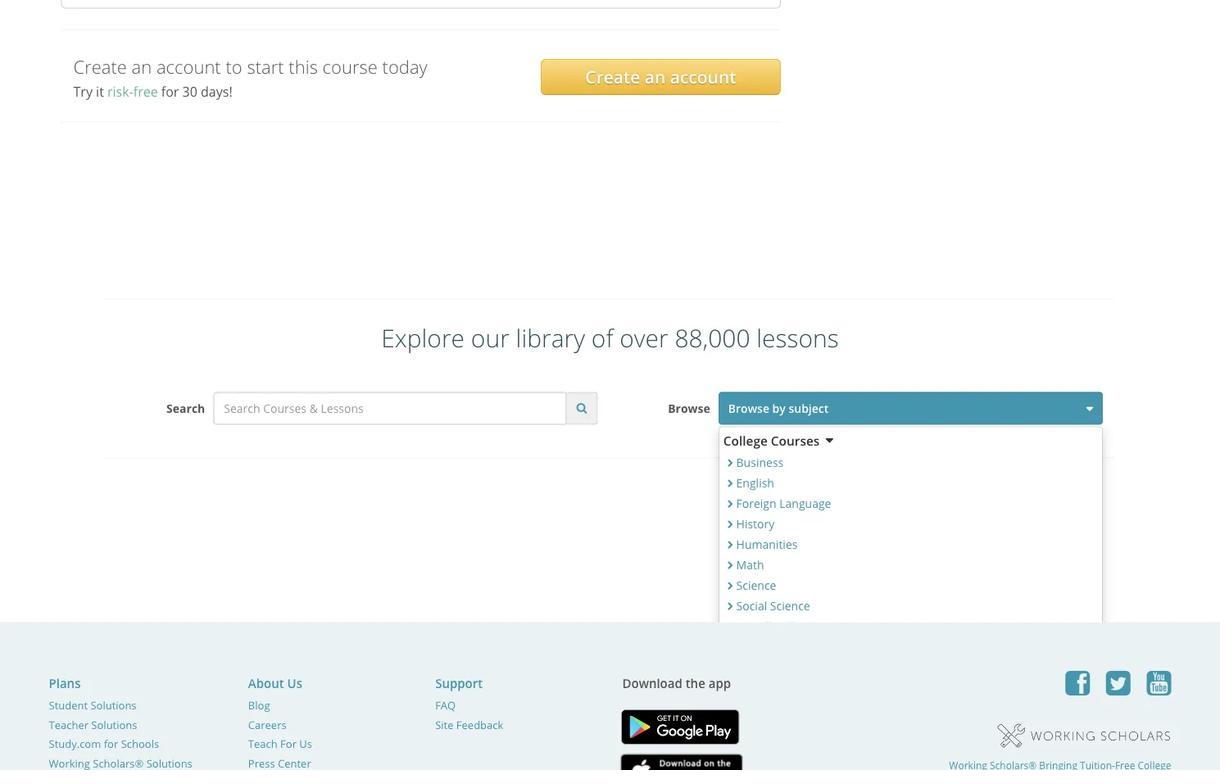 Task type: locate. For each thing, give the bounding box(es) containing it.
support faq site feedback
[[435, 675, 504, 732]]

college
[[724, 432, 768, 450], [775, 619, 814, 634]]

support link
[[435, 675, 483, 692]]

1 horizontal spatial an
[[645, 65, 666, 88]]

1 horizontal spatial account
[[670, 65, 737, 88]]

88,000 lessons
[[675, 321, 839, 354]]

download the app
[[623, 675, 731, 692]]

1 vertical spatial courses
[[817, 619, 860, 634]]

solutions up teacher solutions link
[[91, 698, 137, 713]]

for
[[280, 737, 297, 752]]

social science link
[[737, 598, 811, 614]]

for left 30
[[161, 83, 179, 100]]

humanities
[[737, 537, 798, 552]]

explore our library of over 88,000 lessons
[[381, 321, 839, 354]]

create inside create an account to start this course today try it risk-free for 30 days!
[[73, 54, 127, 79]]

faq link
[[435, 698, 456, 713]]

an inside create an account link
[[645, 65, 666, 88]]

0 horizontal spatial college
[[724, 432, 768, 450]]

student solutions link
[[49, 698, 137, 713]]

0 horizontal spatial account
[[157, 54, 221, 79]]

college courses link
[[720, 427, 1103, 454]]

of
[[592, 321, 614, 354]]

science up social
[[737, 578, 777, 593]]

an inside create an account to start this course today try it risk-free for 30 days!
[[132, 54, 152, 79]]

this
[[289, 54, 318, 79]]

science link
[[737, 578, 777, 593]]

study.com for schools link
[[49, 737, 159, 752]]

browse
[[668, 401, 711, 416], [729, 401, 770, 416]]

1 browse from the left
[[668, 401, 711, 416]]

schools
[[121, 737, 159, 752]]

an
[[132, 54, 152, 79], [645, 65, 666, 88]]

browse for browse
[[668, 401, 711, 416]]

careers link
[[248, 718, 287, 732]]

1 horizontal spatial college
[[775, 619, 814, 634]]

account
[[157, 54, 221, 79], [670, 65, 737, 88]]

faq
[[435, 698, 456, 713]]

feedback
[[456, 718, 504, 732]]

for down teacher solutions link
[[104, 737, 118, 752]]

0 horizontal spatial an
[[132, 54, 152, 79]]

free
[[133, 83, 158, 100]]

courses
[[771, 432, 820, 450], [817, 619, 860, 634]]

over
[[620, 321, 669, 354]]

foreign
[[737, 496, 777, 511]]

college up business link
[[724, 432, 768, 450]]

history
[[737, 516, 775, 532]]

plans
[[49, 675, 81, 692]]

college right 'all'
[[775, 619, 814, 634]]

get it on the app store image
[[613, 746, 751, 771]]

days!
[[201, 83, 233, 100]]

courses right 'all'
[[817, 619, 860, 634]]

site
[[435, 718, 454, 732]]

foreign language link
[[737, 496, 832, 511]]

math link
[[737, 557, 764, 573]]

by
[[773, 401, 786, 416]]

student solutions teacher solutions study.com for schools
[[49, 698, 159, 752]]

to
[[226, 54, 242, 79]]

teacher
[[49, 718, 89, 732]]

search
[[166, 401, 205, 416]]

0 vertical spatial for
[[161, 83, 179, 100]]

math
[[737, 557, 764, 573]]

us right for
[[299, 737, 312, 752]]

us
[[287, 675, 302, 692], [299, 737, 312, 752]]

30
[[182, 83, 197, 100]]

solutions up study.com for schools 'link'
[[91, 718, 137, 732]]

1 vertical spatial for
[[104, 737, 118, 752]]

0 horizontal spatial for
[[104, 737, 118, 752]]

it
[[96, 83, 104, 100]]

an for create an account to start this course today try it risk-free for 30 days!
[[132, 54, 152, 79]]

our
[[471, 321, 510, 354]]

1 vertical spatial us
[[299, 737, 312, 752]]

student
[[49, 698, 88, 713]]

1 horizontal spatial browse
[[729, 401, 770, 416]]

teach for us link
[[248, 737, 312, 752]]

english
[[737, 475, 775, 491]]

support
[[435, 675, 483, 692]]

account for create an account to start this course today try it risk-free for 30 days!
[[157, 54, 221, 79]]

solutions
[[91, 698, 137, 713], [91, 718, 137, 732]]

us right about
[[287, 675, 302, 692]]

browse by subject
[[729, 401, 829, 416]]

english link
[[737, 475, 775, 491]]

2 browse from the left
[[729, 401, 770, 416]]

0 horizontal spatial create
[[73, 54, 127, 79]]

1 horizontal spatial create
[[586, 65, 641, 88]]

1 vertical spatial college
[[775, 619, 814, 634]]

for inside student solutions teacher solutions study.com for schools
[[104, 737, 118, 752]]

account inside create an account to start this course today try it risk-free for 30 days!
[[157, 54, 221, 79]]

about us link
[[248, 675, 302, 692]]

today
[[382, 54, 428, 79]]

create an account
[[586, 65, 737, 88]]

courses down subject
[[771, 432, 820, 450]]

for
[[161, 83, 179, 100], [104, 737, 118, 752]]

science up see all college courses link
[[770, 598, 811, 614]]

blog careers teach for us
[[248, 698, 312, 752]]

1 horizontal spatial for
[[161, 83, 179, 100]]

subject
[[789, 401, 829, 416]]

science
[[737, 578, 777, 593], [770, 598, 811, 614]]

create
[[73, 54, 127, 79], [586, 65, 641, 88]]

0 horizontal spatial browse
[[668, 401, 711, 416]]

0 vertical spatial us
[[287, 675, 302, 692]]



Task type: vqa. For each thing, say whether or not it's contained in the screenshot.
A for Select
no



Task type: describe. For each thing, give the bounding box(es) containing it.
0 vertical spatial science
[[737, 578, 777, 593]]

account for create an account
[[670, 65, 737, 88]]

about us
[[248, 675, 302, 692]]

working scholars image
[[996, 722, 1172, 749]]

about
[[248, 675, 284, 692]]

humanities link
[[737, 537, 798, 552]]

create an account link
[[541, 59, 781, 95]]

language
[[780, 496, 832, 511]]

0 vertical spatial solutions
[[91, 698, 137, 713]]

college courses menu item
[[720, 427, 1103, 635]]

create for create an account to start this course today try it risk-free for 30 days!
[[73, 54, 127, 79]]

app
[[709, 675, 731, 692]]

try
[[73, 83, 93, 100]]

1 vertical spatial solutions
[[91, 718, 137, 732]]

library
[[516, 321, 585, 354]]

see all college courses link
[[737, 619, 860, 634]]

college courses business english foreign language history humanities math science social science see all college courses
[[724, 432, 860, 634]]

for inside create an account to start this course today try it risk-free for 30 days!
[[161, 83, 179, 100]]

download
[[623, 675, 683, 692]]

site feedback link
[[435, 718, 504, 732]]

0 vertical spatial courses
[[771, 432, 820, 450]]

Search Courses & Lessons text field
[[213, 392, 567, 425]]

history link
[[737, 516, 775, 532]]

us inside blog careers teach for us
[[299, 737, 312, 752]]

1 vertical spatial science
[[770, 598, 811, 614]]

all
[[759, 619, 772, 634]]

get it on google play image
[[613, 701, 748, 754]]

create for create an account
[[586, 65, 641, 88]]

explore
[[381, 321, 465, 354]]

business link
[[737, 455, 784, 470]]

bottom search button image
[[577, 402, 587, 414]]

0 vertical spatial college
[[724, 432, 768, 450]]

an for create an account
[[645, 65, 666, 88]]

teacher solutions link
[[49, 718, 137, 732]]

plans link
[[49, 675, 81, 692]]

blog link
[[248, 698, 270, 713]]

teach
[[248, 737, 278, 752]]

start
[[247, 54, 284, 79]]

risk-
[[107, 83, 133, 100]]

create an account to start this course today try it risk-free for 30 days!
[[73, 54, 428, 100]]

business
[[737, 455, 784, 470]]

blog
[[248, 698, 270, 713]]

course
[[323, 54, 378, 79]]

social
[[737, 598, 767, 614]]

study.com
[[49, 737, 101, 752]]

see
[[737, 619, 756, 634]]

careers
[[248, 718, 287, 732]]

browse for browse by subject
[[729, 401, 770, 416]]

the
[[686, 675, 706, 692]]



